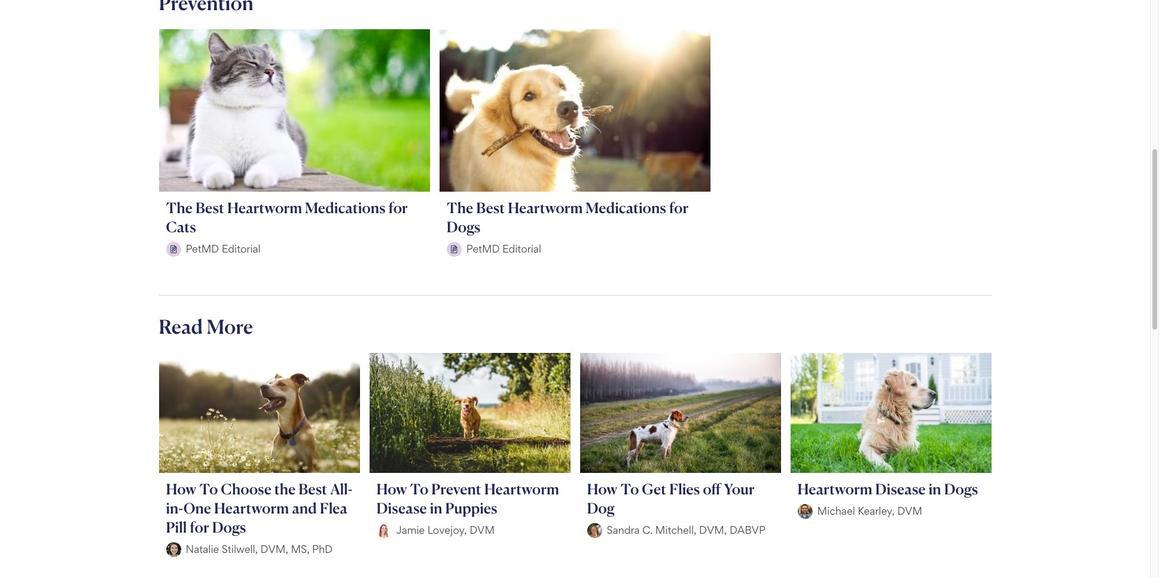 Task type: locate. For each thing, give the bounding box(es) containing it.
0 horizontal spatial medications
[[305, 199, 385, 217]]

3 how from the left
[[587, 481, 617, 499]]

pill
[[166, 519, 187, 537]]

0 horizontal spatial petmd editorial
[[186, 243, 261, 255]]

for
[[388, 199, 408, 217], [669, 199, 689, 217], [190, 519, 209, 537]]

0 vertical spatial disease
[[875, 481, 926, 499]]

petmd editorial for cats
[[186, 243, 261, 255]]

phd
[[312, 544, 333, 556]]

read
[[159, 315, 203, 339]]

dvm down puppies
[[470, 525, 495, 537]]

to
[[199, 481, 218, 499], [410, 481, 428, 499], [620, 481, 639, 499]]

by image for how to choose the best all- in-one heartworm and flea pill for dogs
[[166, 543, 181, 558]]

medications inside the best heartworm medications for cats
[[305, 199, 385, 217]]

0 horizontal spatial how
[[166, 481, 196, 499]]

1 horizontal spatial petmd editorial
[[466, 243, 541, 255]]

2 petmd from the left
[[466, 243, 500, 255]]

0 horizontal spatial petmd
[[186, 243, 219, 255]]

choose
[[221, 481, 271, 499]]

to inside how to choose the best all- in-one heartworm and flea pill for dogs
[[199, 481, 218, 499]]

by image down 'dog'
[[587, 524, 602, 539]]

by image left jamie
[[376, 524, 391, 539]]

best inside the best heartworm medications for cats
[[196, 199, 224, 217]]

1 petmd editorial from the left
[[186, 243, 261, 255]]

1 vertical spatial dvm
[[470, 525, 495, 537]]

2 vertical spatial dogs
[[212, 519, 246, 537]]

the
[[166, 199, 193, 217], [447, 199, 473, 217]]

1 vertical spatial dvm,
[[261, 544, 288, 556]]

0 horizontal spatial dogs
[[212, 519, 246, 537]]

1 horizontal spatial the
[[447, 199, 473, 217]]

1 horizontal spatial best
[[299, 481, 327, 499]]

how
[[166, 481, 196, 499], [376, 481, 407, 499], [587, 481, 617, 499]]

1 horizontal spatial to
[[410, 481, 428, 499]]

1 vertical spatial in
[[430, 500, 442, 518]]

1 horizontal spatial dvm,
[[699, 525, 727, 537]]

1 horizontal spatial editorial
[[502, 243, 541, 255]]

editorial down the best heartworm medications for dogs at the top of page
[[502, 243, 541, 255]]

in
[[929, 481, 941, 499], [430, 500, 442, 518]]

1 vertical spatial disease
[[376, 500, 427, 518]]

1 vertical spatial dogs
[[944, 481, 978, 499]]

2 medications from the left
[[586, 199, 666, 217]]

sandra
[[607, 525, 640, 537]]

heartworm inside the best heartworm medications for dogs
[[508, 199, 583, 217]]

how inside how to prevent heartworm disease in puppies
[[376, 481, 407, 499]]

to left 'prevent'
[[410, 481, 428, 499]]

by image for the best heartworm medications for dogs
[[447, 242, 462, 257]]

1 how from the left
[[166, 481, 196, 499]]

by image left michael
[[798, 505, 812, 520]]

one
[[183, 500, 211, 518]]

3 to from the left
[[620, 481, 639, 499]]

2 horizontal spatial dogs
[[944, 481, 978, 499]]

1 horizontal spatial medications
[[586, 199, 666, 217]]

to up one
[[199, 481, 218, 499]]

0 horizontal spatial for
[[190, 519, 209, 537]]

dogs
[[447, 218, 480, 236], [944, 481, 978, 499], [212, 519, 246, 537]]

the inside the best heartworm medications for cats
[[166, 199, 193, 217]]

for inside the best heartworm medications for cats
[[388, 199, 408, 217]]

how up 'dog'
[[587, 481, 617, 499]]

the best heartworm medications for dogs
[[447, 199, 689, 236]]

how inside how to choose the best all- in-one heartworm and flea pill for dogs
[[166, 481, 196, 499]]

heartworm
[[227, 199, 302, 217], [508, 199, 583, 217], [484, 481, 559, 499], [798, 481, 872, 499], [214, 500, 289, 518]]

1 horizontal spatial how
[[376, 481, 407, 499]]

by image for how to get flies off your dog
[[587, 524, 602, 539]]

1 horizontal spatial by image
[[587, 524, 602, 539]]

your
[[724, 481, 755, 499]]

dvm, left 'ms,'
[[261, 544, 288, 556]]

petmd
[[186, 243, 219, 255], [466, 243, 500, 255]]

0 horizontal spatial by image
[[376, 524, 391, 539]]

best inside the best heartworm medications for dogs
[[476, 199, 505, 217]]

0 horizontal spatial to
[[199, 481, 218, 499]]

1 medications from the left
[[305, 199, 385, 217]]

0 horizontal spatial the
[[166, 199, 193, 217]]

0 horizontal spatial dvm
[[470, 525, 495, 537]]

the inside the best heartworm medications for dogs
[[447, 199, 473, 217]]

to inside how to get flies off your dog
[[620, 481, 639, 499]]

2 how from the left
[[376, 481, 407, 499]]

editorial for cats
[[222, 243, 261, 255]]

for inside how to choose the best all- in-one heartworm and flea pill for dogs
[[190, 519, 209, 537]]

disease up jamie
[[376, 500, 427, 518]]

jamie lovejoy, dvm
[[396, 525, 495, 537]]

heartworm disease in dogs
[[798, 481, 978, 499]]

to left get
[[620, 481, 639, 499]]

0 horizontal spatial dvm,
[[261, 544, 288, 556]]

how up jamie
[[376, 481, 407, 499]]

2 horizontal spatial how
[[587, 481, 617, 499]]

1 the from the left
[[166, 199, 193, 217]]

0 horizontal spatial best
[[196, 199, 224, 217]]

2 horizontal spatial best
[[476, 199, 505, 217]]

how to get flies off your dog
[[587, 481, 755, 518]]

2 the from the left
[[447, 199, 473, 217]]

read more
[[159, 315, 253, 339]]

by image
[[798, 505, 812, 520], [376, 524, 391, 539], [587, 524, 602, 539]]

0 horizontal spatial disease
[[376, 500, 427, 518]]

petmd editorial
[[186, 243, 261, 255], [466, 243, 541, 255]]

disease up kearley,
[[875, 481, 926, 499]]

the for the best heartworm medications for dogs
[[447, 199, 473, 217]]

1 horizontal spatial dogs
[[447, 218, 480, 236]]

medications for the best heartworm medications for dogs
[[586, 199, 666, 217]]

medications inside the best heartworm medications for dogs
[[586, 199, 666, 217]]

editorial
[[222, 243, 261, 255], [502, 243, 541, 255]]

how up in-
[[166, 481, 196, 499]]

dvm down heartworm disease in dogs
[[897, 506, 922, 518]]

1 petmd from the left
[[186, 243, 219, 255]]

dogs inside the best heartworm medications for dogs
[[447, 218, 480, 236]]

in inside how to prevent heartworm disease in puppies
[[430, 500, 442, 518]]

1 to from the left
[[199, 481, 218, 499]]

flea
[[320, 500, 348, 518]]

by image
[[166, 242, 181, 257], [447, 242, 462, 257], [166, 543, 181, 558]]

2 horizontal spatial for
[[669, 199, 689, 217]]

more
[[207, 315, 253, 339]]

2 to from the left
[[410, 481, 428, 499]]

0 horizontal spatial in
[[430, 500, 442, 518]]

1 horizontal spatial for
[[388, 199, 408, 217]]

best
[[196, 199, 224, 217], [476, 199, 505, 217], [299, 481, 327, 499]]

to for choose
[[199, 481, 218, 499]]

mitchell,
[[655, 525, 697, 537]]

to inside how to prevent heartworm disease in puppies
[[410, 481, 428, 499]]

2 horizontal spatial to
[[620, 481, 639, 499]]

editorial down the best heartworm medications for cats
[[222, 243, 261, 255]]

how to choose the best all- in-one heartworm and flea pill for dogs
[[166, 481, 352, 537]]

best inside how to choose the best all- in-one heartworm and flea pill for dogs
[[299, 481, 327, 499]]

how inside how to get flies off your dog
[[587, 481, 617, 499]]

dvm for in
[[897, 506, 922, 518]]

disease
[[875, 481, 926, 499], [376, 500, 427, 518]]

0 horizontal spatial editorial
[[222, 243, 261, 255]]

1 editorial from the left
[[222, 243, 261, 255]]

0 vertical spatial in
[[929, 481, 941, 499]]

0 vertical spatial dvm
[[897, 506, 922, 518]]

2 horizontal spatial by image
[[798, 505, 812, 520]]

how for how to choose the best all- in-one heartworm and flea pill for dogs
[[166, 481, 196, 499]]

2 petmd editorial from the left
[[466, 243, 541, 255]]

1 horizontal spatial dvm
[[897, 506, 922, 518]]

for inside the best heartworm medications for dogs
[[669, 199, 689, 217]]

1 horizontal spatial petmd
[[466, 243, 500, 255]]

dvm
[[897, 506, 922, 518], [470, 525, 495, 537]]

dvm for prevent
[[470, 525, 495, 537]]

medications
[[305, 199, 385, 217], [586, 199, 666, 217]]

dvm, left dabvp
[[699, 525, 727, 537]]

0 vertical spatial dogs
[[447, 218, 480, 236]]

2 editorial from the left
[[502, 243, 541, 255]]

dvm,
[[699, 525, 727, 537], [261, 544, 288, 556]]

puppies
[[445, 500, 497, 518]]



Task type: vqa. For each thing, say whether or not it's contained in the screenshot.
virus
no



Task type: describe. For each thing, give the bounding box(es) containing it.
to for get
[[620, 481, 639, 499]]

dabvp
[[730, 525, 765, 537]]

1 horizontal spatial in
[[929, 481, 941, 499]]

michael kearley, dvm
[[817, 506, 922, 518]]

how to prevent heartworm disease in puppies
[[376, 481, 559, 518]]

in-
[[166, 500, 183, 518]]

sandra c. mitchell, dvm, dabvp
[[607, 525, 765, 537]]

petmd editorial for dogs
[[466, 243, 541, 255]]

natalie stilwell, dvm, ms, phd
[[186, 544, 333, 556]]

to for prevent
[[410, 481, 428, 499]]

0 vertical spatial dvm,
[[699, 525, 727, 537]]

by image for how to prevent heartworm disease in puppies
[[376, 524, 391, 539]]

lovejoy,
[[427, 525, 467, 537]]

by image for the best heartworm medications for cats
[[166, 242, 181, 257]]

cats
[[166, 218, 196, 236]]

prevent
[[431, 481, 481, 499]]

petmd for dogs
[[466, 243, 500, 255]]

editorial for dogs
[[502, 243, 541, 255]]

jamie
[[396, 525, 425, 537]]

dog
[[587, 500, 615, 518]]

heartworm inside the best heartworm medications for cats
[[227, 199, 302, 217]]

medications for the best heartworm medications for cats
[[305, 199, 385, 217]]

stilwell,
[[222, 544, 258, 556]]

how for how to get flies off your dog
[[587, 481, 617, 499]]

for for the best heartworm medications for dogs
[[669, 199, 689, 217]]

heartworm inside how to choose the best all- in-one heartworm and flea pill for dogs
[[214, 500, 289, 518]]

flies
[[669, 481, 700, 499]]

best for dogs
[[476, 199, 505, 217]]

c.
[[642, 525, 653, 537]]

1 horizontal spatial disease
[[875, 481, 926, 499]]

the best heartworm medications for cats
[[166, 199, 408, 236]]

michael
[[817, 506, 855, 518]]

best for cats
[[196, 199, 224, 217]]

for for the best heartworm medications for cats
[[388, 199, 408, 217]]

natalie
[[186, 544, 219, 556]]

petmd for cats
[[186, 243, 219, 255]]

the
[[274, 481, 296, 499]]

and
[[292, 500, 317, 518]]

kearley,
[[858, 506, 895, 518]]

heartworm inside how to prevent heartworm disease in puppies
[[484, 481, 559, 499]]

all-
[[330, 481, 352, 499]]

how for how to prevent heartworm disease in puppies
[[376, 481, 407, 499]]

get
[[642, 481, 666, 499]]

by image for heartworm disease in dogs
[[798, 505, 812, 520]]

disease inside how to prevent heartworm disease in puppies
[[376, 500, 427, 518]]

the for the best heartworm medications for cats
[[166, 199, 193, 217]]

off
[[703, 481, 721, 499]]

dogs inside how to choose the best all- in-one heartworm and flea pill for dogs
[[212, 519, 246, 537]]

ms,
[[291, 544, 310, 556]]



